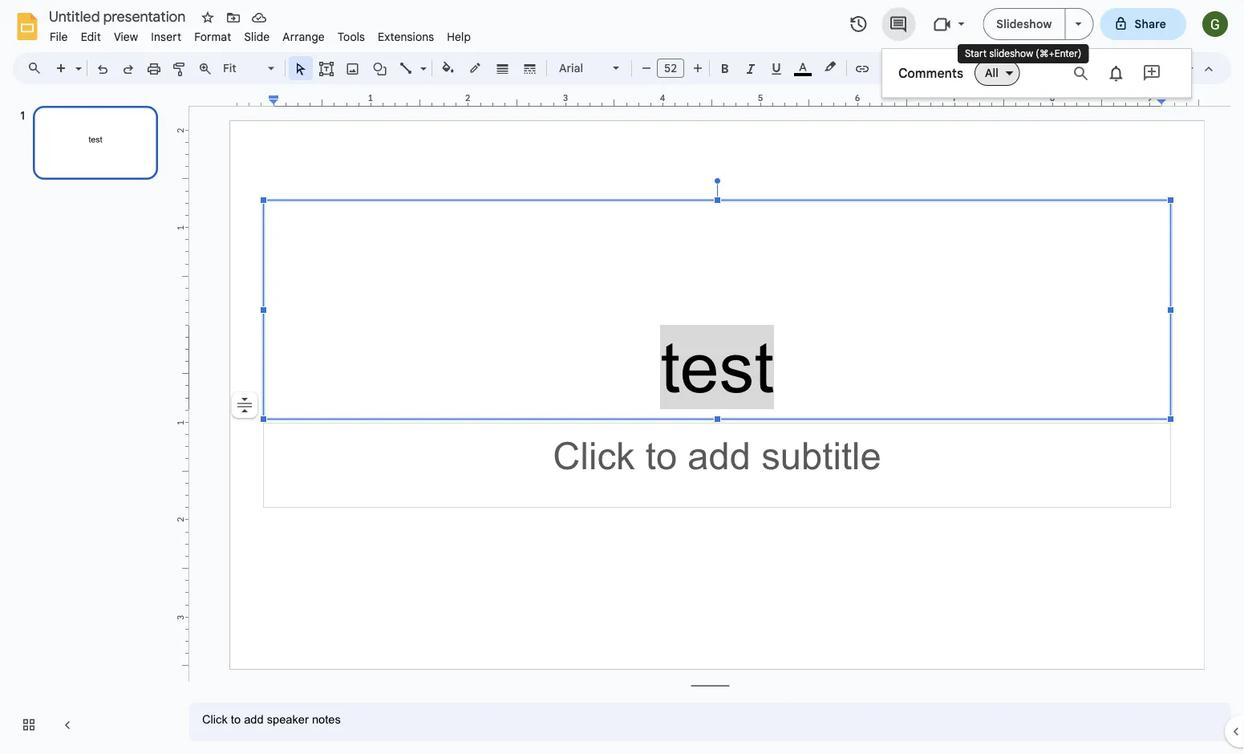Task type: locate. For each thing, give the bounding box(es) containing it.
file menu item
[[43, 27, 74, 46]]

extensions menu item
[[372, 27, 441, 46]]

font list. arial selected. option
[[559, 57, 603, 79]]

view
[[114, 30, 138, 44]]

edit menu item
[[74, 27, 107, 46]]

navigation inside comments application
[[0, 91, 177, 754]]

Font size field
[[657, 59, 691, 82]]

all
[[985, 66, 999, 80]]

Font size text field
[[658, 59, 684, 78]]

navigation
[[0, 91, 177, 754]]

insert menu item
[[145, 27, 188, 46]]

help menu item
[[441, 27, 478, 46]]

share
[[1135, 17, 1167, 31]]

menu bar containing file
[[43, 21, 478, 47]]

tools
[[338, 30, 365, 44]]

menu bar
[[43, 21, 478, 47]]

option
[[232, 392, 258, 418]]

live pointer settings image
[[1184, 58, 1194, 63]]

slideshow button
[[983, 8, 1066, 40]]

edit
[[81, 30, 101, 44]]

Zoom field
[[218, 57, 282, 80]]

start slideshow (⌘+enter) image
[[1076, 22, 1082, 26]]

main toolbar
[[47, 0, 1063, 623]]

all button
[[975, 60, 1020, 86]]

border dash option
[[521, 57, 540, 79]]

Zoom text field
[[221, 57, 266, 79]]

comments
[[899, 65, 964, 81]]

border color: transparent image
[[467, 57, 485, 78]]

extensions
[[378, 30, 434, 44]]



Task type: vqa. For each thing, say whether or not it's contained in the screenshot.
New slide with layout 'icon'
yes



Task type: describe. For each thing, give the bounding box(es) containing it.
slide
[[244, 30, 270, 44]]

right margin image
[[1158, 94, 1205, 106]]

format
[[194, 30, 231, 44]]

view menu item
[[107, 27, 145, 46]]

left margin image
[[231, 94, 278, 106]]

arrange
[[283, 30, 325, 44]]

share button
[[1101, 8, 1187, 40]]

format menu item
[[188, 27, 238, 46]]

help
[[447, 30, 471, 44]]

file
[[50, 30, 68, 44]]

highlight color image
[[822, 57, 839, 76]]

mode and view toolbar
[[1161, 52, 1222, 84]]

insert
[[151, 30, 181, 44]]

shape image
[[371, 57, 390, 79]]

border weight option
[[494, 57, 512, 79]]

Star checkbox
[[197, 6, 219, 29]]

tools menu item
[[331, 27, 372, 46]]

insert image image
[[344, 57, 362, 79]]

text color image
[[794, 57, 812, 76]]

Rename text field
[[43, 6, 195, 26]]

Menus field
[[20, 57, 55, 79]]

menu bar banner
[[0, 0, 1245, 754]]

comments application
[[0, 0, 1245, 754]]

slide menu item
[[238, 27, 276, 46]]

arrange menu item
[[276, 27, 331, 46]]

new slide with layout image
[[71, 58, 82, 63]]

menu bar inside menu bar 'banner'
[[43, 21, 478, 47]]

arial
[[559, 61, 583, 75]]

slideshow
[[997, 17, 1052, 31]]

shrink text on overflow image
[[234, 394, 256, 416]]

fill color: transparent image
[[439, 57, 458, 78]]



